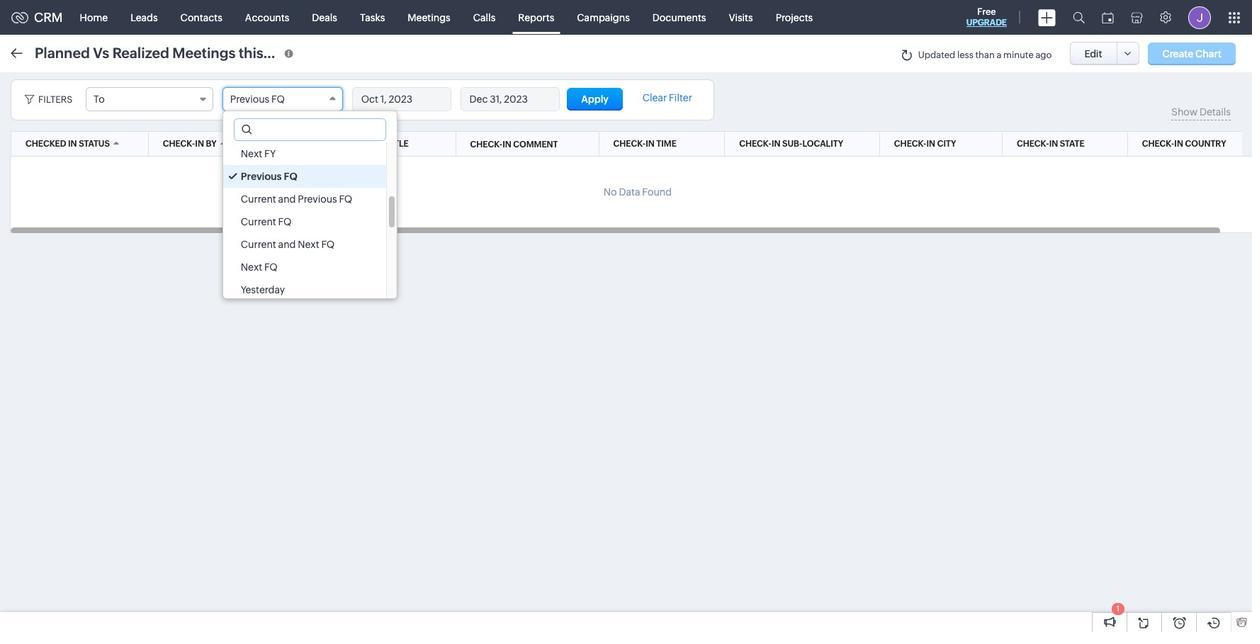 Task type: describe. For each thing, give the bounding box(es) containing it.
check- for check-in comment
[[470, 139, 503, 149]]

create chart
[[1163, 48, 1222, 59]]

no data found
[[604, 186, 672, 198]]

sub-
[[783, 139, 803, 149]]

check- for check-in state
[[1017, 139, 1050, 149]]

calls link
[[462, 0, 507, 34]]

leads link
[[119, 0, 169, 34]]

title
[[387, 139, 409, 149]]

fq up current and next fq
[[278, 216, 292, 228]]

country
[[1186, 139, 1227, 149]]

check-in state
[[1017, 139, 1085, 149]]

check-in country
[[1142, 139, 1227, 149]]

visits
[[729, 12, 753, 23]]

in for state
[[1050, 139, 1058, 149]]

planned vs realized meetings this month
[[35, 44, 311, 61]]

next fy
[[241, 148, 276, 159]]

documents link
[[641, 0, 718, 34]]

visits link
[[718, 0, 765, 34]]

reports
[[518, 12, 555, 23]]

contacts
[[180, 12, 222, 23]]

previous inside field
[[230, 94, 270, 105]]

apply button
[[567, 88, 623, 111]]

edit
[[1085, 48, 1103, 59]]

next inside option
[[298, 239, 319, 250]]

tasks link
[[349, 0, 396, 34]]

next fy option
[[223, 142, 386, 165]]

than
[[976, 50, 995, 60]]

campaigns
[[577, 12, 630, 23]]

meetings inside meetings link
[[408, 12, 451, 23]]

leads
[[131, 12, 158, 23]]

filter
[[669, 92, 693, 103]]

deals link
[[301, 0, 349, 34]]

home link
[[68, 0, 119, 34]]

current and previous fq option
[[223, 188, 386, 211]]

realized
[[112, 44, 169, 61]]

in for sub-
[[772, 139, 781, 149]]

1 vertical spatial previous
[[241, 171, 282, 182]]

current for current and previous fq
[[241, 194, 276, 205]]

in for by
[[195, 139, 204, 149]]

in for status
[[68, 139, 77, 149]]

upgrade
[[967, 18, 1007, 28]]

documents
[[653, 12, 706, 23]]

current and previous fq
[[241, 194, 352, 205]]

updated less than a minute ago
[[918, 50, 1052, 60]]

in for city
[[927, 139, 936, 149]]

data
[[619, 186, 640, 198]]

create
[[1163, 48, 1194, 59]]

city
[[938, 139, 956, 149]]

current fq option
[[223, 211, 386, 233]]

current for current fq
[[241, 216, 276, 228]]

current and next fq option
[[223, 233, 386, 256]]

host
[[280, 139, 304, 149]]

accounts
[[245, 12, 289, 23]]

next fq option
[[223, 256, 386, 279]]

status
[[79, 139, 110, 149]]

checked in status
[[26, 139, 110, 149]]

free upgrade
[[967, 6, 1007, 28]]

previous fq inside option
[[241, 171, 298, 182]]

check-in sub-locality
[[740, 139, 844, 149]]

check-in by
[[163, 139, 217, 149]]

check-in comment
[[470, 139, 558, 149]]

tasks
[[360, 12, 385, 23]]

logo image
[[11, 12, 28, 23]]

by
[[206, 139, 217, 149]]



Task type: vqa. For each thing, say whether or not it's contained in the screenshot.
3rd Current from the bottom of the List Box containing Next FY
yes



Task type: locate. For each thing, give the bounding box(es) containing it.
2 current from the top
[[241, 216, 276, 228]]

check- for check-in city
[[894, 139, 927, 149]]

apply
[[581, 94, 609, 105]]

state
[[1060, 139, 1085, 149]]

home
[[80, 12, 108, 23]]

in left city
[[927, 139, 936, 149]]

check- left "by"
[[163, 139, 195, 149]]

and for previous
[[278, 194, 296, 205]]

current up next fq
[[241, 239, 276, 250]]

contacts link
[[169, 0, 234, 34]]

create chart button
[[1149, 42, 1236, 65]]

0 horizontal spatial meetings
[[172, 44, 236, 61]]

check- left state
[[1017, 139, 1050, 149]]

previous down next fy
[[241, 171, 282, 182]]

check- left city
[[894, 139, 927, 149]]

check- left comment
[[470, 139, 503, 149]]

found
[[642, 186, 672, 198]]

2 in from the left
[[195, 139, 204, 149]]

fq down previous fq option
[[339, 194, 352, 205]]

filters
[[38, 94, 72, 105]]

previous fq inside field
[[230, 94, 285, 105]]

yesterday
[[241, 284, 285, 296]]

6 check- from the left
[[1142, 139, 1175, 149]]

current and next fq
[[241, 239, 335, 250]]

projects link
[[765, 0, 825, 34]]

in left country
[[1175, 139, 1184, 149]]

fy
[[264, 148, 276, 159]]

fq up next fq option
[[321, 239, 335, 250]]

4 in from the left
[[772, 139, 781, 149]]

fq up the host
[[272, 94, 285, 105]]

in for country
[[1175, 139, 1184, 149]]

next fq
[[241, 262, 278, 273]]

check-in city
[[894, 139, 956, 149]]

2 check- from the left
[[614, 139, 646, 149]]

check- left country
[[1142, 139, 1175, 149]]

7 check- from the left
[[470, 139, 503, 149]]

1 vertical spatial previous fq
[[241, 171, 298, 182]]

calls
[[473, 12, 496, 23]]

projects
[[776, 12, 813, 23]]

updated
[[918, 50, 956, 60]]

and for next
[[278, 239, 296, 250]]

7 in from the left
[[1175, 139, 1184, 149]]

planned
[[35, 44, 90, 61]]

in left comment
[[503, 139, 512, 149]]

3 current from the top
[[241, 239, 276, 250]]

2 and from the top
[[278, 239, 296, 250]]

and inside option
[[278, 194, 296, 205]]

current up current and next fq
[[241, 216, 276, 228]]

5 check- from the left
[[1017, 139, 1050, 149]]

and
[[278, 194, 296, 205], [278, 239, 296, 250]]

check- for check-in sub-locality
[[740, 139, 772, 149]]

8 in from the left
[[503, 139, 512, 149]]

in left sub-
[[772, 139, 781, 149]]

this
[[239, 44, 264, 61]]

vs
[[93, 44, 109, 61]]

fq inside option
[[321, 239, 335, 250]]

3 check- from the left
[[740, 139, 772, 149]]

0 vertical spatial current
[[241, 194, 276, 205]]

clear filter
[[643, 92, 693, 103]]

chart
[[1196, 48, 1222, 59]]

previous down previous fq option
[[298, 194, 337, 205]]

MMM D, YYYY text field
[[461, 88, 559, 111]]

check- for check-in country
[[1142, 139, 1175, 149]]

crm
[[34, 10, 63, 25]]

next for next fy
[[241, 148, 262, 159]]

1 horizontal spatial meetings
[[408, 12, 451, 23]]

check- for check-in time
[[614, 139, 646, 149]]

1 vertical spatial meetings
[[172, 44, 236, 61]]

locality
[[803, 139, 844, 149]]

check-in time
[[614, 139, 677, 149]]

list box
[[223, 142, 397, 301]]

and down current fq option
[[278, 239, 296, 250]]

current
[[241, 194, 276, 205], [241, 216, 276, 228], [241, 239, 276, 250]]

check-
[[163, 139, 195, 149], [614, 139, 646, 149], [740, 139, 772, 149], [894, 139, 927, 149], [1017, 139, 1050, 149], [1142, 139, 1175, 149], [470, 139, 503, 149]]

in left "by"
[[195, 139, 204, 149]]

check- left time
[[614, 139, 646, 149]]

list box containing next fy
[[223, 142, 397, 301]]

in left state
[[1050, 139, 1058, 149]]

3 in from the left
[[646, 139, 655, 149]]

month
[[267, 44, 311, 61]]

0 vertical spatial and
[[278, 194, 296, 205]]

current for current and next fq
[[241, 239, 276, 250]]

meetings left calls link
[[408, 12, 451, 23]]

current fq
[[241, 216, 292, 228]]

minute
[[1004, 50, 1034, 60]]

fq up the yesterday
[[264, 262, 278, 273]]

previous fq down fy
[[241, 171, 298, 182]]

next down current fq option
[[298, 239, 319, 250]]

previous down this
[[230, 94, 270, 105]]

1 vertical spatial and
[[278, 239, 296, 250]]

and inside option
[[278, 239, 296, 250]]

previous
[[230, 94, 270, 105], [241, 171, 282, 182], [298, 194, 337, 205]]

and down previous fq option
[[278, 194, 296, 205]]

in left status
[[68, 139, 77, 149]]

in for comment
[[503, 139, 512, 149]]

6 in from the left
[[1050, 139, 1058, 149]]

meetings down contacts link
[[172, 44, 236, 61]]

Previous FQ field
[[222, 87, 343, 111]]

2 vertical spatial next
[[241, 262, 262, 273]]

1 vertical spatial next
[[298, 239, 319, 250]]

deals
[[312, 12, 337, 23]]

next up the yesterday
[[241, 262, 262, 273]]

None text field
[[235, 119, 386, 140]]

4 check- from the left
[[894, 139, 927, 149]]

next left fy
[[241, 148, 262, 159]]

meetings link
[[396, 0, 462, 34]]

in for time
[[646, 139, 655, 149]]

a
[[997, 50, 1002, 60]]

yesterday option
[[223, 279, 386, 301]]

edit button
[[1070, 42, 1118, 65]]

1 check- from the left
[[163, 139, 195, 149]]

0 vertical spatial previous
[[230, 94, 270, 105]]

check- left sub-
[[740, 139, 772, 149]]

1 and from the top
[[278, 194, 296, 205]]

1 vertical spatial current
[[241, 216, 276, 228]]

1 in from the left
[[68, 139, 77, 149]]

2 vertical spatial current
[[241, 239, 276, 250]]

no
[[604, 186, 617, 198]]

previous fq down this
[[230, 94, 285, 105]]

previous fq
[[230, 94, 285, 105], [241, 171, 298, 182]]

0 vertical spatial meetings
[[408, 12, 451, 23]]

less
[[958, 50, 974, 60]]

previous fq option
[[223, 165, 386, 188]]

campaigns link
[[566, 0, 641, 34]]

current inside option
[[241, 239, 276, 250]]

current up current fq
[[241, 194, 276, 205]]

time
[[657, 139, 677, 149]]

in left time
[[646, 139, 655, 149]]

meetings
[[408, 12, 451, 23], [172, 44, 236, 61]]

reports link
[[507, 0, 566, 34]]

next for next fq
[[241, 262, 262, 273]]

crm link
[[11, 10, 63, 25]]

fq
[[272, 94, 285, 105], [284, 171, 298, 182], [339, 194, 352, 205], [278, 216, 292, 228], [321, 239, 335, 250], [264, 262, 278, 273]]

0 vertical spatial next
[[241, 148, 262, 159]]

comment
[[513, 139, 558, 149]]

check- for check-in by
[[163, 139, 195, 149]]

fq inside field
[[272, 94, 285, 105]]

free
[[978, 6, 996, 17]]

clear
[[643, 92, 667, 103]]

0 vertical spatial previous fq
[[230, 94, 285, 105]]

5 in from the left
[[927, 139, 936, 149]]

checked
[[26, 139, 66, 149]]

2 vertical spatial previous
[[298, 194, 337, 205]]

ago
[[1036, 50, 1052, 60]]

1 current from the top
[[241, 194, 276, 205]]

next
[[241, 148, 262, 159], [298, 239, 319, 250], [241, 262, 262, 273]]

accounts link
[[234, 0, 301, 34]]

in
[[68, 139, 77, 149], [195, 139, 204, 149], [646, 139, 655, 149], [772, 139, 781, 149], [927, 139, 936, 149], [1050, 139, 1058, 149], [1175, 139, 1184, 149], [503, 139, 512, 149]]

fq up current and previous fq
[[284, 171, 298, 182]]



